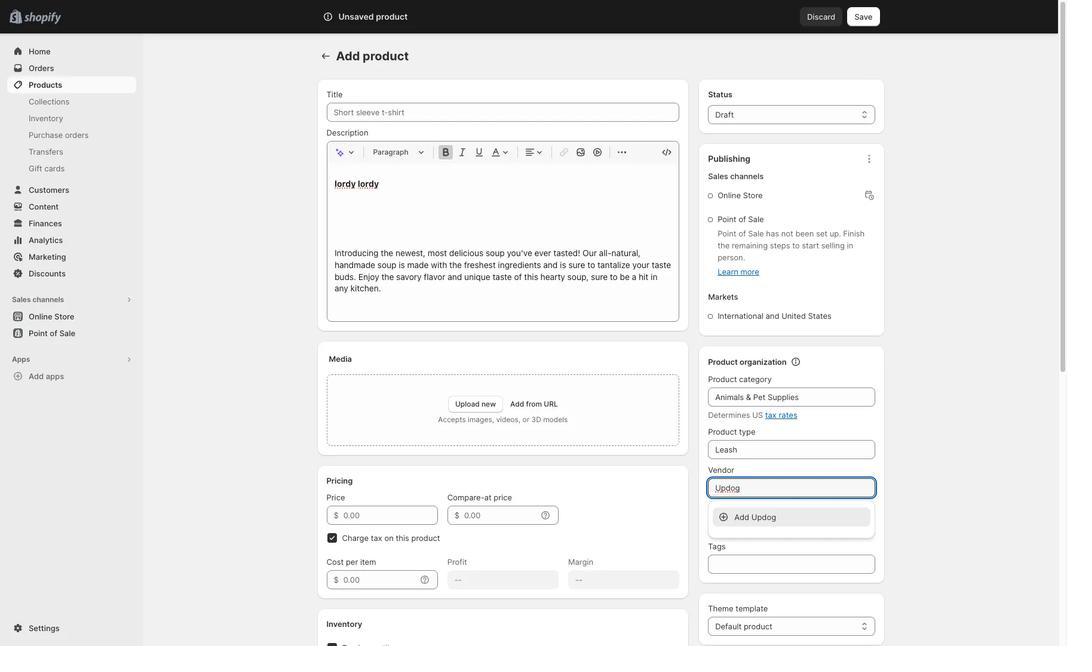 Task type: vqa. For each thing, say whether or not it's contained in the screenshot.
in
yes



Task type: describe. For each thing, give the bounding box(es) containing it.
upload new
[[455, 400, 496, 409]]

marketing link
[[7, 249, 136, 265]]

channels inside button
[[33, 295, 64, 304]]

0 vertical spatial of
[[739, 214, 746, 224]]

Price text field
[[343, 506, 438, 525]]

product for unsaved product
[[376, 11, 408, 22]]

item
[[360, 557, 376, 567]]

save
[[854, 12, 873, 22]]

determines
[[708, 410, 750, 420]]

profit
[[447, 557, 467, 567]]

$ for cost per item
[[334, 575, 339, 585]]

analytics
[[29, 235, 63, 245]]

template
[[736, 604, 768, 614]]

products link
[[7, 76, 136, 93]]

at
[[484, 493, 492, 502]]

tags
[[708, 542, 726, 551]]

price
[[494, 493, 512, 502]]

Cost per item text field
[[343, 571, 416, 590]]

1 horizontal spatial collections
[[708, 504, 749, 513]]

sale inside point of sale has not been set up. finish the remaining steps to start selling in person. learn more
[[748, 229, 764, 238]]

Vendor text field
[[708, 479, 875, 498]]

product type
[[708, 427, 755, 437]]

point of sale has not been set up. finish the remaining steps to start selling in person. learn more
[[718, 229, 865, 277]]

add from url
[[510, 400, 558, 409]]

up.
[[830, 229, 841, 238]]

save button
[[847, 7, 880, 26]]

cards
[[44, 164, 65, 173]]

home
[[29, 47, 51, 56]]

new
[[481, 400, 496, 409]]

settings
[[29, 624, 60, 633]]

gift cards link
[[7, 160, 136, 177]]

add for add product
[[336, 49, 360, 63]]

0 vertical spatial collections
[[29, 97, 69, 106]]

of inside point of sale has not been set up. finish the remaining steps to start selling in person. learn more
[[739, 229, 746, 238]]

unsaved product
[[338, 11, 408, 22]]

category
[[739, 375, 772, 384]]

orders
[[29, 63, 54, 73]]

organization
[[740, 357, 787, 367]]

product category
[[708, 375, 772, 384]]

selling
[[821, 241, 845, 250]]

product organization
[[708, 357, 787, 367]]

transfers link
[[7, 143, 136, 160]]

settings link
[[7, 620, 136, 637]]

discard button
[[800, 7, 843, 26]]

accepts images, videos, or 3d models
[[438, 415, 568, 424]]

online store inside button
[[29, 312, 74, 321]]

add for add from url
[[510, 400, 524, 409]]

customers
[[29, 185, 69, 195]]

0 horizontal spatial tax
[[371, 534, 382, 543]]

start
[[802, 241, 819, 250]]

set
[[816, 229, 827, 238]]

sale inside 'button'
[[59, 329, 75, 338]]

purchase
[[29, 130, 63, 140]]

tax rates link
[[765, 410, 797, 420]]

per
[[346, 557, 358, 567]]

search
[[375, 12, 401, 22]]

0 vertical spatial sale
[[748, 214, 764, 224]]

sales inside button
[[12, 295, 31, 304]]

add apps button
[[7, 368, 136, 385]]

steps
[[770, 241, 790, 250]]

0 vertical spatial sales channels
[[708, 171, 764, 181]]

paragraph
[[373, 148, 408, 157]]

add product
[[336, 49, 409, 63]]

collections link
[[7, 93, 136, 110]]

add from url button
[[510, 400, 558, 409]]

us
[[752, 410, 763, 420]]

Margin text field
[[568, 571, 679, 590]]

person.
[[718, 253, 745, 262]]

videos,
[[496, 415, 520, 424]]

learn more link
[[718, 267, 759, 277]]

or
[[522, 415, 529, 424]]

add apps
[[29, 372, 64, 381]]

add updog
[[734, 513, 776, 522]]

content
[[29, 202, 59, 211]]

product for add product
[[363, 49, 409, 63]]

Product type text field
[[708, 440, 875, 459]]

point inside point of sale has not been set up. finish the remaining steps to start selling in person. learn more
[[718, 229, 736, 238]]

not
[[781, 229, 793, 238]]

international and united states
[[718, 311, 831, 321]]

this
[[396, 534, 409, 543]]

product right the this
[[411, 534, 440, 543]]

price
[[326, 493, 345, 502]]

markets
[[708, 292, 738, 302]]

orders
[[65, 130, 89, 140]]

products
[[29, 80, 62, 90]]

purchase orders
[[29, 130, 89, 140]]

on
[[384, 534, 394, 543]]

shopify image
[[24, 12, 61, 24]]

0 vertical spatial channels
[[730, 171, 764, 181]]

product for product category
[[708, 375, 737, 384]]



Task type: locate. For each thing, give the bounding box(es) containing it.
$ down "cost"
[[334, 575, 339, 585]]

1 vertical spatial sales channels
[[12, 295, 64, 304]]

inventory down the cost per item text box
[[326, 620, 362, 629]]

tax right us
[[765, 410, 777, 420]]

1 horizontal spatial tax
[[765, 410, 777, 420]]

product right unsaved
[[376, 11, 408, 22]]

Profit text field
[[447, 571, 559, 590]]

1 horizontal spatial online
[[718, 191, 741, 200]]

point inside 'button'
[[29, 329, 48, 338]]

0 vertical spatial online store
[[718, 191, 763, 200]]

draft
[[715, 110, 734, 119]]

inventory inside inventory link
[[29, 114, 63, 123]]

add left apps
[[29, 372, 44, 381]]

status
[[708, 90, 732, 99]]

online store button
[[0, 308, 143, 325]]

discounts link
[[7, 265, 136, 282]]

theme template
[[708, 604, 768, 614]]

states
[[808, 311, 831, 321]]

point of sale up remaining
[[718, 214, 764, 224]]

2 product from the top
[[708, 375, 737, 384]]

online inside button
[[29, 312, 52, 321]]

$ down the compare-
[[454, 511, 459, 520]]

store down publishing
[[743, 191, 763, 200]]

more
[[741, 267, 759, 277]]

description
[[326, 128, 368, 137]]

Title text field
[[326, 103, 679, 122]]

united
[[782, 311, 806, 321]]

point of sale down online store button on the left of the page
[[29, 329, 75, 338]]

0 horizontal spatial store
[[54, 312, 74, 321]]

add left updog
[[734, 513, 749, 522]]

sales down discounts
[[12, 295, 31, 304]]

finances
[[29, 219, 62, 228]]

1 vertical spatial point of sale
[[29, 329, 75, 338]]

been
[[795, 229, 814, 238]]

0 horizontal spatial channels
[[33, 295, 64, 304]]

store up point of sale 'button' at the left
[[54, 312, 74, 321]]

pricing
[[326, 476, 353, 486]]

determines us tax rates
[[708, 410, 797, 420]]

customers link
[[7, 182, 136, 198]]

1 vertical spatial product
[[708, 375, 737, 384]]

sales down publishing
[[708, 171, 728, 181]]

0 vertical spatial tax
[[765, 410, 777, 420]]

vendor
[[708, 465, 734, 475]]

compare-
[[447, 493, 484, 502]]

in
[[847, 241, 853, 250]]

charge tax on this product
[[342, 534, 440, 543]]

sales channels down publishing
[[708, 171, 764, 181]]

product down product organization
[[708, 375, 737, 384]]

point of sale button
[[0, 325, 143, 342]]

product down template
[[744, 622, 772, 631]]

online down publishing
[[718, 191, 741, 200]]

1 vertical spatial sales
[[12, 295, 31, 304]]

unsaved
[[338, 11, 374, 22]]

of
[[739, 214, 746, 224], [739, 229, 746, 238], [50, 329, 57, 338]]

1 vertical spatial store
[[54, 312, 74, 321]]

of inside 'button'
[[50, 329, 57, 338]]

product down search
[[363, 49, 409, 63]]

online up point of sale 'button' at the left
[[29, 312, 52, 321]]

online store down publishing
[[718, 191, 763, 200]]

Tags text field
[[708, 555, 875, 574]]

product for product organization
[[708, 357, 738, 367]]

1 vertical spatial channels
[[33, 295, 64, 304]]

0 horizontal spatial collections
[[29, 97, 69, 106]]

cost
[[326, 557, 344, 567]]

1 horizontal spatial sales
[[708, 171, 728, 181]]

collections down products
[[29, 97, 69, 106]]

rates
[[779, 410, 797, 420]]

accepts
[[438, 415, 466, 424]]

2 vertical spatial product
[[708, 427, 737, 437]]

0 vertical spatial point
[[718, 214, 736, 224]]

product for default product
[[744, 622, 772, 631]]

3d
[[531, 415, 541, 424]]

Product category text field
[[708, 388, 875, 407]]

0 horizontal spatial online store
[[29, 312, 74, 321]]

collections left updog
[[708, 504, 749, 513]]

content link
[[7, 198, 136, 215]]

store inside button
[[54, 312, 74, 321]]

0 horizontal spatial point of sale
[[29, 329, 75, 338]]

the
[[718, 241, 730, 250]]

media
[[329, 354, 352, 364]]

add left from
[[510, 400, 524, 409]]

paragraph button
[[368, 145, 428, 160]]

inventory link
[[7, 110, 136, 127]]

updog
[[751, 513, 776, 522]]

2 vertical spatial sale
[[59, 329, 75, 338]]

0 vertical spatial store
[[743, 191, 763, 200]]

models
[[543, 415, 568, 424]]

2 vertical spatial point
[[29, 329, 48, 338]]

sales channels button
[[7, 292, 136, 308]]

3 product from the top
[[708, 427, 737, 437]]

default product
[[715, 622, 772, 631]]

upload new button
[[448, 396, 503, 413]]

1 vertical spatial inventory
[[326, 620, 362, 629]]

gift cards
[[29, 164, 65, 173]]

0 vertical spatial inventory
[[29, 114, 63, 123]]

tax
[[765, 410, 777, 420], [371, 534, 382, 543]]

2 vertical spatial of
[[50, 329, 57, 338]]

point of sale inside point of sale link
[[29, 329, 75, 338]]

add up title
[[336, 49, 360, 63]]

product up product category
[[708, 357, 738, 367]]

1 vertical spatial online store
[[29, 312, 74, 321]]

margin
[[568, 557, 593, 567]]

Compare-at price text field
[[464, 506, 537, 525]]

1 horizontal spatial store
[[743, 191, 763, 200]]

inventory up purchase
[[29, 114, 63, 123]]

sales channels down discounts
[[12, 295, 64, 304]]

default
[[715, 622, 742, 631]]

product
[[376, 11, 408, 22], [363, 49, 409, 63], [411, 534, 440, 543], [744, 622, 772, 631]]

channels down publishing
[[730, 171, 764, 181]]

0 horizontal spatial sales
[[12, 295, 31, 304]]

sales channels inside sales channels button
[[12, 295, 64, 304]]

apps button
[[7, 351, 136, 368]]

1 product from the top
[[708, 357, 738, 367]]

home link
[[7, 43, 136, 60]]

marketing
[[29, 252, 66, 262]]

finish
[[843, 229, 865, 238]]

1 horizontal spatial point of sale
[[718, 214, 764, 224]]

0 horizontal spatial inventory
[[29, 114, 63, 123]]

1 vertical spatial collections
[[708, 504, 749, 513]]

purchase orders link
[[7, 127, 136, 143]]

from
[[526, 400, 542, 409]]

inventory
[[29, 114, 63, 123], [326, 620, 362, 629]]

product down determines
[[708, 427, 737, 437]]

1 vertical spatial of
[[739, 229, 746, 238]]

type
[[739, 427, 755, 437]]

add inside button
[[29, 372, 44, 381]]

sales
[[708, 171, 728, 181], [12, 295, 31, 304]]

1 horizontal spatial sales channels
[[708, 171, 764, 181]]

tax left on
[[371, 534, 382, 543]]

analytics link
[[7, 232, 136, 249]]

0 vertical spatial online
[[718, 191, 741, 200]]

$ for compare-at price
[[454, 511, 459, 520]]

url
[[544, 400, 558, 409]]

upload
[[455, 400, 480, 409]]

add for add updog
[[734, 513, 749, 522]]

0 vertical spatial product
[[708, 357, 738, 367]]

product
[[708, 357, 738, 367], [708, 375, 737, 384], [708, 427, 737, 437]]

$ down price
[[334, 511, 339, 520]]

to
[[792, 241, 800, 250]]

point of sale link
[[7, 325, 136, 342]]

compare-at price
[[447, 493, 512, 502]]

1 vertical spatial online
[[29, 312, 52, 321]]

1 horizontal spatial channels
[[730, 171, 764, 181]]

1 vertical spatial tax
[[371, 534, 382, 543]]

gift
[[29, 164, 42, 173]]

transfers
[[29, 147, 63, 157]]

discard
[[807, 12, 835, 22]]

search button
[[356, 7, 702, 26]]

online
[[718, 191, 741, 200], [29, 312, 52, 321]]

1 vertical spatial point
[[718, 229, 736, 238]]

online store up point of sale 'button' at the left
[[29, 312, 74, 321]]

0 horizontal spatial sales channels
[[12, 295, 64, 304]]

1 vertical spatial sale
[[748, 229, 764, 238]]

1 horizontal spatial online store
[[718, 191, 763, 200]]

images,
[[468, 415, 494, 424]]

point of sale
[[718, 214, 764, 224], [29, 329, 75, 338]]

charge
[[342, 534, 369, 543]]

finances link
[[7, 215, 136, 232]]

0 vertical spatial point of sale
[[718, 214, 764, 224]]

online store
[[718, 191, 763, 200], [29, 312, 74, 321]]

1 horizontal spatial inventory
[[326, 620, 362, 629]]

product for product type
[[708, 427, 737, 437]]

$ for price
[[334, 511, 339, 520]]

0 vertical spatial sales
[[708, 171, 728, 181]]

remaining
[[732, 241, 768, 250]]

0 horizontal spatial online
[[29, 312, 52, 321]]

discounts
[[29, 269, 66, 278]]

collections
[[29, 97, 69, 106], [708, 504, 749, 513]]

channels down discounts
[[33, 295, 64, 304]]

add for add apps
[[29, 372, 44, 381]]



